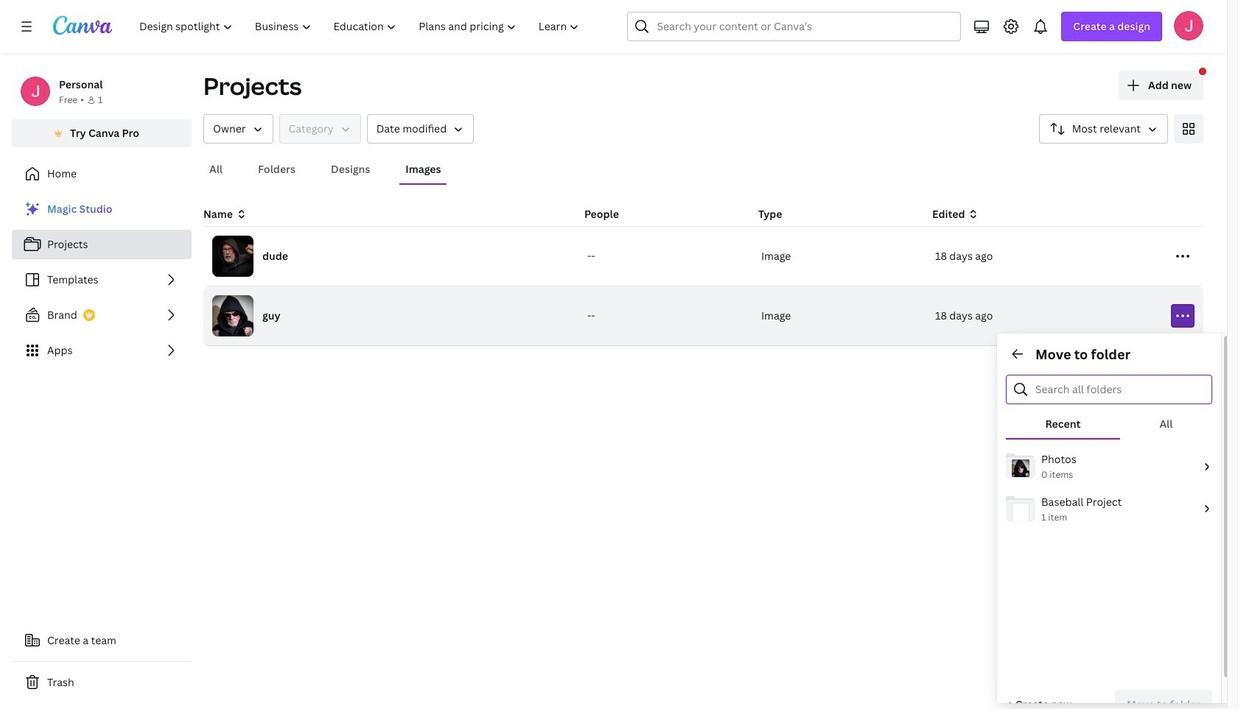 Task type: vqa. For each thing, say whether or not it's contained in the screenshot.
the topmost list
yes



Task type: locate. For each thing, give the bounding box(es) containing it.
Search all folders search field
[[1036, 376, 1203, 404]]

None search field
[[628, 12, 961, 41]]

Sort by button
[[1039, 114, 1168, 144]]

list
[[12, 195, 192, 366], [997, 446, 1221, 531]]

top level navigation element
[[130, 12, 592, 41]]

1 vertical spatial list
[[997, 446, 1221, 531]]

0 vertical spatial list
[[12, 195, 192, 366]]

1 horizontal spatial list
[[997, 446, 1221, 531]]



Task type: describe. For each thing, give the bounding box(es) containing it.
Search search field
[[657, 13, 932, 41]]

Category button
[[279, 114, 361, 144]]

james peterson image
[[1174, 11, 1204, 41]]

Owner button
[[203, 114, 273, 144]]

Date modified button
[[367, 114, 474, 144]]

0 horizontal spatial list
[[12, 195, 192, 366]]



